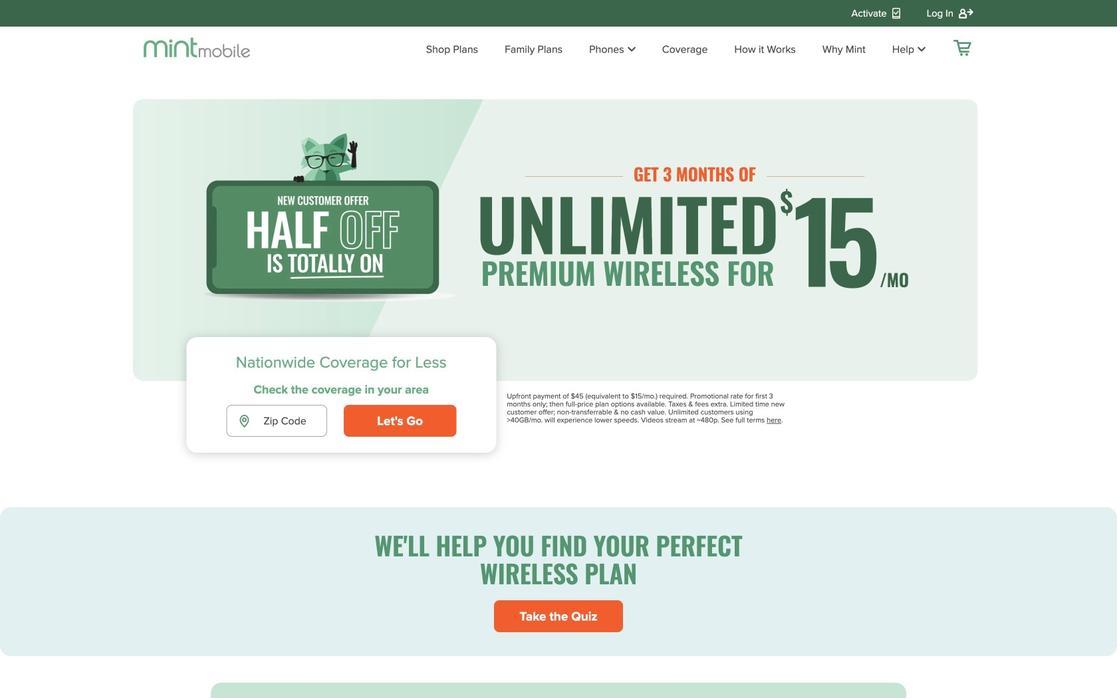 Task type: describe. For each thing, give the bounding box(es) containing it.
fox hovering over phone image
[[204, 133, 455, 302]]



Task type: locate. For each thing, give the bounding box(es) containing it.
Zip Code field
[[226, 405, 327, 437]]



Task type: vqa. For each thing, say whether or not it's contained in the screenshot.
Zip Code field
yes



